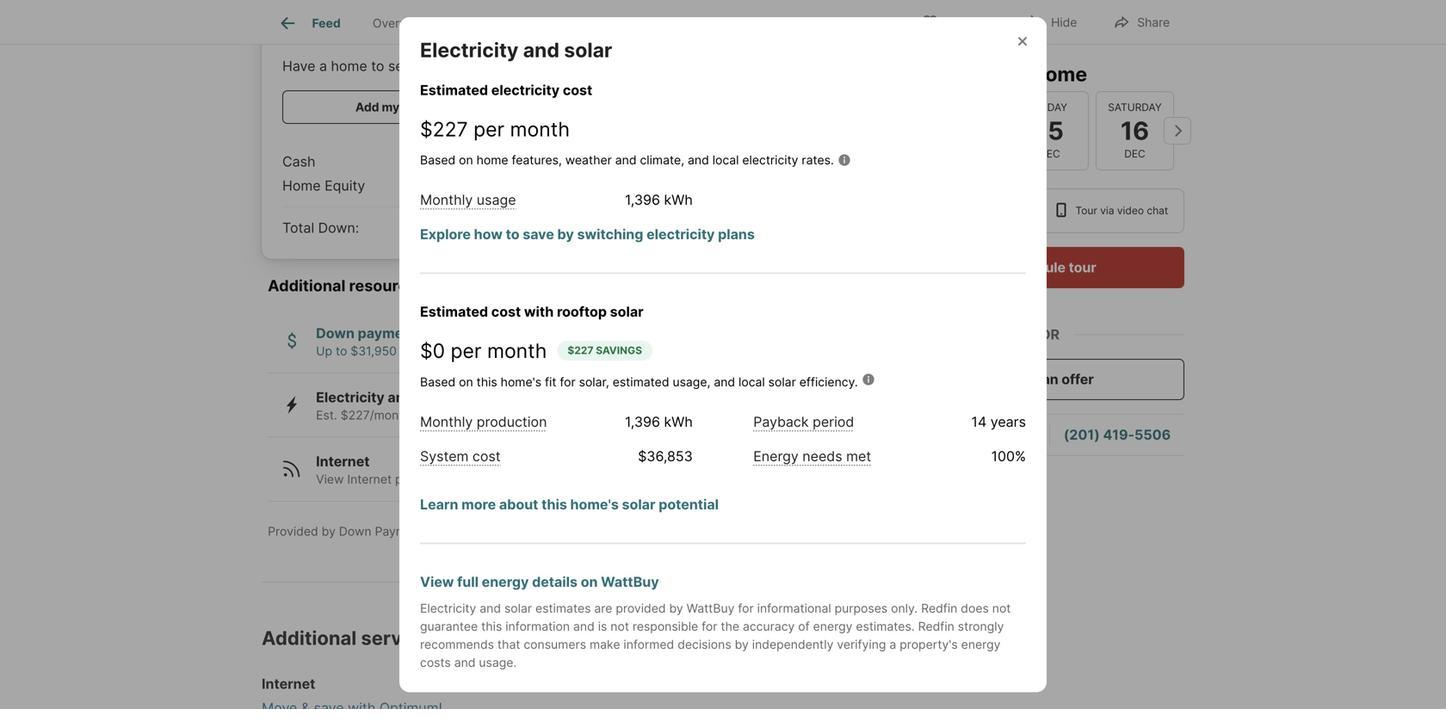 Task type: describe. For each thing, give the bounding box(es) containing it.
potential
[[659, 496, 719, 513]]

offer
[[1061, 371, 1094, 388]]

full
[[457, 573, 479, 590]]

total
[[282, 219, 314, 236]]

go tour this home
[[915, 62, 1087, 86]]

about
[[499, 496, 538, 513]]

allconnect
[[567, 524, 629, 539]]

consumers
[[524, 637, 586, 652]]

$127,800 (20%) tooltip
[[262, 0, 888, 259]]

2 vertical spatial on
[[581, 573, 598, 590]]

kwh for monthly production
[[664, 413, 693, 430]]

electricity for electricity and solar est. $227/month, save                  $227 with rooftop solar
[[316, 389, 384, 406]]

tour via video chat list box
[[915, 189, 1184, 233]]

down:
[[318, 219, 359, 236]]

to inside the down payment assistance up to $31,950 available from 4 programs
[[336, 344, 347, 358]]

0 horizontal spatial home's
[[501, 375, 541, 389]]

estimated
[[613, 375, 669, 389]]

cost for system cost
[[472, 448, 501, 465]]

have
[[282, 57, 315, 74]]

0 vertical spatial redfin
[[921, 601, 957, 616]]

responsible
[[633, 619, 698, 634]]

cost for estimated cost with rooftop solar
[[491, 303, 521, 320]]

usage
[[477, 191, 516, 208]]

down payment assistance up to $31,950 available from 4 programs
[[316, 325, 548, 358]]

rooftop inside electricity and solar est. $227/month, save                  $227 with rooftop solar
[[507, 408, 549, 422]]

details inside tab
[[511, 16, 549, 30]]

$127,800 for $127,800
[[489, 153, 547, 170]]

next image
[[1164, 117, 1191, 144]]

tour via video chat option
[[1040, 189, 1184, 233]]

0 horizontal spatial not
[[611, 619, 629, 634]]

$227  per month
[[420, 117, 570, 141]]

start an offer button
[[915, 359, 1184, 400]]

home inside internet view internet plans and providers available for this home
[[607, 472, 639, 487]]

1 horizontal spatial not
[[992, 601, 1011, 616]]

with inside 'electricity and solar' dialog
[[524, 303, 554, 320]]

rooftop inside 'electricity and solar' dialog
[[557, 303, 607, 320]]

a for have
[[319, 57, 327, 74]]

per for $227
[[473, 117, 504, 141]]

climate,
[[640, 153, 684, 167]]

per for $0
[[451, 338, 482, 363]]

features,
[[512, 153, 562, 167]]

plans inside internet view internet plans and providers available for this home
[[395, 472, 425, 487]]

additional resources
[[268, 276, 425, 295]]

explore
[[420, 226, 471, 243]]

system cost
[[420, 448, 501, 465]]

and inside internet view internet plans and providers available for this home
[[429, 472, 450, 487]]

video
[[1117, 204, 1144, 217]]

view full energy details on wattbuy
[[420, 573, 659, 590]]

this down hide button
[[991, 62, 1028, 86]]

explore how to save by switching electricity plans link
[[420, 226, 755, 243]]

sale
[[581, 16, 605, 30]]

$227  savings
[[568, 344, 642, 357]]

monthly production
[[420, 413, 547, 430]]

internet for internet view internet plans and providers available for this home
[[316, 453, 370, 470]]

estimates
[[535, 601, 591, 616]]

have a home to sell?
[[282, 57, 417, 74]]

1 vertical spatial local
[[739, 375, 765, 389]]

payment
[[375, 524, 425, 539]]

monthly production link
[[420, 413, 547, 430]]

electricity and solar est. $227/month, save                  $227 with rooftop solar
[[316, 389, 580, 422]]

that
[[497, 637, 520, 652]]

5506
[[1135, 426, 1171, 443]]

this inside internet view internet plans and providers available for this home
[[583, 472, 603, 487]]

and down recommends
[[454, 655, 476, 670]]

tour via video chat
[[1075, 204, 1168, 217]]

information
[[505, 619, 570, 634]]

add
[[355, 100, 379, 114]]

informational
[[757, 601, 831, 616]]

14 years
[[971, 413, 1026, 430]]

based for based on this home's fit for solar, estimated usage, and local solar efficiency.
[[420, 375, 455, 389]]

plans inside 'electricity and solar' dialog
[[718, 226, 755, 243]]

1,396 kwh for monthly usage
[[625, 191, 693, 208]]

tax
[[619, 16, 637, 30]]

a for ask
[[961, 426, 969, 443]]

ask a question
[[932, 426, 1032, 443]]

favorite
[[946, 15, 991, 30]]

providers
[[454, 472, 507, 487]]

solar up the savings
[[610, 303, 644, 320]]

$227/month,
[[341, 408, 414, 422]]

1,396 for monthly production
[[625, 413, 660, 430]]

tab list containing feed
[[262, 0, 861, 44]]

solar up allconnect
[[622, 496, 655, 513]]

and right climate,
[[688, 153, 709, 167]]

electricity and solar element
[[420, 17, 633, 62]]

internet view internet plans and providers available for this home
[[316, 453, 639, 487]]

by right provided
[[322, 524, 336, 539]]

costs
[[420, 655, 451, 670]]

0 vertical spatial cost
[[563, 82, 592, 98]]

save inside electricity and solar est. $227/month, save                  $227 with rooftop solar
[[417, 408, 444, 422]]

view full energy details on wattbuy link
[[420, 573, 659, 590]]

payback
[[753, 413, 809, 430]]

tour for schedule
[[1069, 259, 1096, 276]]

total down:
[[282, 219, 359, 236]]

1 vertical spatial internet
[[347, 472, 392, 487]]

how
[[474, 226, 503, 243]]

additional for additional resources
[[268, 276, 345, 295]]

services
[[361, 626, 440, 650]]

for up the
[[738, 601, 754, 616]]

and inside electricity and solar est. $227/month, save                  $227 with rooftop solar
[[388, 389, 413, 406]]

100%
[[991, 448, 1026, 465]]

this right about
[[541, 496, 567, 513]]

feed link
[[278, 13, 341, 34]]

saturday 16 dec
[[1108, 101, 1162, 160]]

schools
[[712, 16, 757, 30]]

hide
[[1051, 15, 1077, 30]]

electricity and solar estimates are provided by wattbuy for informational purposes only. redfin does not guarantee this information and is not responsible for the accuracy of energy estimates. redfin strongly recommends that consumers make informed decisions by independently verifying a property's energy costs and usage.
[[420, 601, 1011, 670]]

advertisement
[[722, 680, 794, 693]]

solar down $0
[[416, 389, 450, 406]]

save inside 'electricity and solar' dialog
[[523, 226, 554, 243]]

by up responsible
[[669, 601, 683, 616]]

provided
[[268, 524, 318, 539]]

resource,
[[428, 524, 485, 539]]

provided by down payment resource, wattbuy, and allconnect
[[268, 524, 629, 539]]

ask
[[932, 426, 958, 443]]

climate tab
[[773, 3, 848, 44]]

(201)
[[1064, 426, 1100, 443]]

system cost link
[[420, 448, 501, 465]]

additional for additional services
[[262, 626, 357, 650]]

view inside 'electricity and solar' dialog
[[420, 573, 454, 590]]

a inside electricity and solar estimates are provided by wattbuy for informational purposes only. redfin does not guarantee this information and is not responsible for the accuracy of energy estimates. redfin strongly recommends that consumers make informed decisions by independently verifying a property's energy costs and usage.
[[889, 637, 896, 652]]

kwh for monthly usage
[[664, 191, 693, 208]]

by right (20%)
[[557, 226, 574, 243]]

and left climate,
[[615, 153, 637, 167]]

up
[[316, 344, 332, 358]]

energy needs met
[[753, 448, 871, 465]]

and down property details
[[523, 38, 559, 62]]

monthly for monthly usage
[[420, 191, 473, 208]]

15
[[1036, 116, 1064, 146]]

monthly usage
[[420, 191, 516, 208]]

provided
[[616, 601, 666, 616]]

more
[[461, 496, 496, 513]]

dec for 15
[[1039, 148, 1060, 160]]

verifying
[[837, 637, 886, 652]]

(20%)
[[501, 218, 547, 237]]

ask a question link
[[932, 426, 1032, 443]]

years
[[990, 413, 1026, 430]]

2 horizontal spatial energy
[[961, 637, 1001, 652]]

hide button
[[1012, 4, 1092, 39]]



Task type: vqa. For each thing, say whether or not it's contained in the screenshot.
switching
yes



Task type: locate. For each thing, give the bounding box(es) containing it.
419-
[[1103, 426, 1135, 443]]

$227 up solar,
[[568, 344, 593, 357]]

rooftop up $227  savings at left
[[557, 303, 607, 320]]

home for add my home equity
[[402, 100, 435, 114]]

electricity inside electricity and solar est. $227/month, save                  $227 with rooftop solar
[[316, 389, 384, 406]]

system
[[420, 448, 469, 465]]

strongly
[[958, 619, 1004, 634]]

0 vertical spatial 1,396 kwh
[[625, 191, 693, 208]]

0 vertical spatial local
[[712, 153, 739, 167]]

estimates.
[[856, 619, 915, 634]]

home for have a home to sell?
[[331, 57, 367, 74]]

1 vertical spatial kwh
[[664, 413, 693, 430]]

Down Payment Slider range field
[[282, 8, 547, 28]]

$0
[[420, 338, 445, 363]]

internet up payment
[[347, 472, 392, 487]]

does
[[961, 601, 989, 616]]

are
[[594, 601, 612, 616]]

1 vertical spatial to
[[506, 226, 519, 243]]

4
[[483, 344, 491, 358]]

1 horizontal spatial home's
[[570, 496, 619, 513]]

home inside 'electricity and solar' dialog
[[476, 153, 508, 167]]

1 vertical spatial redfin
[[918, 619, 954, 634]]

wattbuy up the
[[687, 601, 735, 616]]

2 dec from the left
[[1124, 148, 1145, 160]]

1 vertical spatial energy
[[813, 619, 852, 634]]

with up system cost link
[[479, 408, 504, 422]]

per
[[473, 117, 504, 141], [451, 338, 482, 363]]

home inside "button"
[[402, 100, 435, 114]]

redfin right only.
[[921, 601, 957, 616]]

2 vertical spatial $227
[[447, 408, 476, 422]]

1 kwh from the top
[[664, 191, 693, 208]]

by down the
[[735, 637, 749, 652]]

for up decisions
[[702, 619, 717, 634]]

not right 'does'
[[992, 601, 1011, 616]]

0 horizontal spatial energy
[[482, 573, 529, 590]]

savings
[[596, 344, 642, 357]]

0 horizontal spatial with
[[479, 408, 504, 422]]

1 horizontal spatial available
[[510, 472, 560, 487]]

solar,
[[579, 375, 609, 389]]

based up the monthly usage
[[420, 153, 455, 167]]

share button
[[1099, 4, 1184, 39]]

electricity and solar dialog
[[399, 17, 1047, 692]]

start an offer
[[1006, 371, 1094, 388]]

1,396 down "based on home features, weather and climate, and local electricity rates."
[[625, 191, 660, 208]]

1 vertical spatial available
[[510, 472, 560, 487]]

a right have
[[319, 57, 327, 74]]

$127,800 for $127,800 (20%)
[[427, 218, 497, 237]]

for right fit
[[560, 375, 576, 389]]

save up system
[[417, 408, 444, 422]]

electricity inside electricity and solar estimates are provided by wattbuy for informational purposes only. redfin does not guarantee this information and is not responsible for the accuracy of energy estimates. redfin strongly recommends that consumers make informed decisions by independently verifying a property's energy costs and usage.
[[420, 601, 476, 616]]

1 vertical spatial per
[[451, 338, 482, 363]]

with
[[524, 303, 554, 320], [479, 408, 504, 422]]

of
[[798, 619, 810, 634]]

0 vertical spatial plans
[[718, 226, 755, 243]]

electricity right switching
[[647, 226, 715, 243]]

$227 down equity
[[420, 117, 468, 141]]

down inside the down payment assistance up to $31,950 available from 4 programs
[[316, 325, 355, 342]]

property details tab
[[442, 3, 565, 44]]

down left payment
[[339, 524, 371, 539]]

1 horizontal spatial energy
[[813, 619, 852, 634]]

view left full
[[420, 573, 454, 590]]

month up features,
[[510, 117, 570, 141]]

$227 for $227  savings
[[568, 344, 593, 357]]

month down "estimated cost with rooftop solar" at top left
[[487, 338, 547, 363]]

view up provided
[[316, 472, 344, 487]]

available up about
[[510, 472, 560, 487]]

0 vertical spatial 1,396
[[625, 191, 660, 208]]

sell?
[[388, 57, 417, 74]]

to right 'up'
[[336, 344, 347, 358]]

home equity
[[282, 177, 365, 194]]

option
[[915, 189, 1040, 233]]

0 vertical spatial not
[[992, 601, 1011, 616]]

overview tab
[[357, 3, 442, 44]]

0 horizontal spatial a
[[319, 57, 327, 74]]

a
[[319, 57, 327, 74], [961, 426, 969, 443], [889, 637, 896, 652]]

2 monthly from the top
[[420, 413, 473, 430]]

monthly for monthly production
[[420, 413, 473, 430]]

0 vertical spatial save
[[523, 226, 554, 243]]

0 vertical spatial based
[[420, 153, 455, 167]]

energy down strongly
[[961, 637, 1001, 652]]

go
[[915, 62, 942, 86]]

1 horizontal spatial with
[[524, 303, 554, 320]]

2 vertical spatial internet
[[262, 675, 315, 692]]

1 horizontal spatial save
[[523, 226, 554, 243]]

1 horizontal spatial electricity
[[647, 226, 715, 243]]

2 vertical spatial electricity
[[420, 601, 476, 616]]

tour
[[1075, 204, 1097, 217]]

sale & tax history
[[581, 16, 680, 30]]

0 vertical spatial month
[[510, 117, 570, 141]]

2 kwh from the top
[[664, 413, 693, 430]]

tour right go at right top
[[947, 62, 987, 86]]

2 vertical spatial electricity
[[647, 226, 715, 243]]

monthly
[[420, 191, 473, 208], [420, 413, 473, 430]]

and right usage, at the bottom left
[[714, 375, 735, 389]]

energy right of
[[813, 619, 852, 634]]

0 vertical spatial electricity
[[420, 38, 518, 62]]

or
[[1040, 326, 1060, 343]]

home's up allconnect
[[570, 496, 619, 513]]

None button
[[925, 90, 1004, 171], [1011, 91, 1089, 170], [1096, 91, 1174, 170], [925, 90, 1004, 171], [1011, 91, 1089, 170], [1096, 91, 1174, 170]]

recommends
[[420, 637, 494, 652]]

0 vertical spatial additional
[[268, 276, 345, 295]]

home right my
[[402, 100, 435, 114]]

tour for go
[[947, 62, 987, 86]]

electricity down property
[[420, 38, 518, 62]]

available for internet
[[510, 472, 560, 487]]

on for home
[[459, 153, 473, 167]]

electricity for electricity and solar estimates are provided by wattbuy for informational purposes only. redfin does not guarantee this information and is not responsible for the accuracy of energy estimates. redfin strongly recommends that consumers make informed decisions by independently verifying a property's energy costs and usage.
[[420, 601, 476, 616]]

via
[[1100, 204, 1114, 217]]

this
[[991, 62, 1028, 86], [476, 375, 497, 389], [583, 472, 603, 487], [541, 496, 567, 513], [481, 619, 502, 634]]

$127,800 (20%)
[[427, 218, 547, 237]]

and down learn more about this home's solar potential
[[542, 524, 563, 539]]

1 vertical spatial 1,396
[[625, 413, 660, 430]]

0 vertical spatial to
[[371, 57, 384, 74]]

for up 'learn more about this home's solar potential' link
[[563, 472, 579, 487]]

1 horizontal spatial a
[[889, 637, 896, 652]]

and
[[523, 38, 559, 62], [615, 153, 637, 167], [688, 153, 709, 167], [714, 375, 735, 389], [388, 389, 413, 406], [429, 472, 450, 487], [542, 524, 563, 539], [480, 601, 501, 616], [573, 619, 595, 634], [454, 655, 476, 670]]

1 vertical spatial a
[[961, 426, 969, 443]]

1 monthly from the top
[[420, 191, 473, 208]]

available for assistance
[[400, 344, 450, 358]]

redfin
[[921, 601, 957, 616], [918, 619, 954, 634]]

estimated electricity cost
[[420, 82, 592, 98]]

monthly up explore at the left top of the page
[[420, 191, 473, 208]]

solar down "sale"
[[564, 38, 612, 62]]

0 horizontal spatial view
[[316, 472, 344, 487]]

0 vertical spatial $227
[[420, 117, 468, 141]]

1 vertical spatial wattbuy
[[687, 601, 735, 616]]

0 vertical spatial kwh
[[664, 191, 693, 208]]

home up friday
[[1033, 62, 1087, 86]]

2 1,396 kwh from the top
[[625, 413, 693, 430]]

1 vertical spatial estimated
[[420, 303, 488, 320]]

kwh up $36,853
[[664, 413, 693, 430]]

2 vertical spatial energy
[[961, 637, 1001, 652]]

and down system
[[429, 472, 450, 487]]

equity
[[438, 100, 474, 114]]

1,396 kwh up $36,853
[[625, 413, 693, 430]]

1,396 for monthly usage
[[625, 191, 660, 208]]

0 vertical spatial on
[[459, 153, 473, 167]]

0 horizontal spatial save
[[417, 408, 444, 422]]

schedule
[[1003, 259, 1066, 276]]

and left is
[[573, 619, 595, 634]]

0 vertical spatial estimated
[[420, 82, 488, 98]]

electricity down electricity and solar
[[491, 82, 560, 98]]

assistance
[[420, 325, 493, 342]]

1 vertical spatial down
[[339, 524, 371, 539]]

home down $227  per month
[[476, 153, 508, 167]]

0 vertical spatial monthly
[[420, 191, 473, 208]]

1 vertical spatial plans
[[395, 472, 425, 487]]

internet down additional services
[[262, 675, 315, 692]]

2 horizontal spatial a
[[961, 426, 969, 443]]

local
[[712, 153, 739, 167], [739, 375, 765, 389]]

$127,800
[[489, 153, 547, 170], [427, 218, 497, 237]]

1 dec from the left
[[1039, 148, 1060, 160]]

not right is
[[611, 619, 629, 634]]

available inside internet view internet plans and providers available for this home
[[510, 472, 560, 487]]

1 1,396 kwh from the top
[[625, 191, 693, 208]]

2 vertical spatial to
[[336, 344, 347, 358]]

estimated up the assistance
[[420, 303, 488, 320]]

overview
[[373, 16, 426, 30]]

saturday
[[1108, 101, 1162, 113]]

this down 4
[[476, 375, 497, 389]]

electricity up guarantee
[[420, 601, 476, 616]]

rooftop down fit
[[507, 408, 549, 422]]

0 horizontal spatial to
[[336, 344, 347, 358]]

electricity for electricity and solar
[[420, 38, 518, 62]]

solar down fit
[[552, 408, 580, 422]]

1 vertical spatial based
[[420, 375, 455, 389]]

usage,
[[673, 375, 710, 389]]

sale & tax history tab
[[565, 3, 696, 44]]

home up add at the top left of the page
[[331, 57, 367, 74]]

view inside internet view internet plans and providers available for this home
[[316, 472, 344, 487]]

1 vertical spatial $227
[[568, 344, 593, 357]]

internet down est.
[[316, 453, 370, 470]]

electricity and solar
[[420, 38, 612, 62]]

per down equity
[[473, 117, 504, 141]]

1,396 kwh for monthly production
[[625, 413, 693, 430]]

1 horizontal spatial to
[[371, 57, 384, 74]]

dec down 16
[[1124, 148, 1145, 160]]

electricity left the rates.
[[742, 153, 798, 167]]

switching
[[577, 226, 643, 243]]

tour right schedule
[[1069, 259, 1096, 276]]

down
[[316, 325, 355, 342], [339, 524, 371, 539]]

1 1,396 from the top
[[625, 191, 660, 208]]

0 vertical spatial a
[[319, 57, 327, 74]]

1 vertical spatial electricity
[[316, 389, 384, 406]]

a inside $127,800 (20%) "tooltip"
[[319, 57, 327, 74]]

0 vertical spatial $127,800
[[489, 153, 547, 170]]

with inside electricity and solar est. $227/month, save                  $227 with rooftop solar
[[479, 408, 504, 422]]

feed
[[312, 16, 341, 30]]

solar inside electricity and solar estimates are provided by wattbuy for informational purposes only. redfin does not guarantee this information and is not responsible for the accuracy of energy estimates. redfin strongly recommends that consumers make informed decisions by independently verifying a property's energy costs and usage.
[[504, 601, 532, 616]]

2 vertical spatial cost
[[472, 448, 501, 465]]

tab list
[[262, 0, 861, 44]]

add my home equity
[[355, 100, 474, 114]]

cost down "sale"
[[563, 82, 592, 98]]

on up the monthly usage
[[459, 153, 473, 167]]

0 horizontal spatial tour
[[947, 62, 987, 86]]

is
[[598, 619, 607, 634]]

my
[[382, 100, 399, 114]]

accuracy
[[743, 619, 795, 634]]

based down $0
[[420, 375, 455, 389]]

1,396
[[625, 191, 660, 208], [625, 413, 660, 430]]

1 vertical spatial tour
[[1069, 259, 1096, 276]]

0 horizontal spatial available
[[400, 344, 450, 358]]

1 vertical spatial with
[[479, 408, 504, 422]]

dec for 16
[[1124, 148, 1145, 160]]

0 vertical spatial wattbuy
[[601, 573, 659, 590]]

0 horizontal spatial electricity
[[491, 82, 560, 98]]

details up electricity and solar
[[511, 16, 549, 30]]

(201) 419-5506
[[1064, 426, 1171, 443]]

estimated for estimated cost with rooftop solar
[[420, 303, 488, 320]]

explore how to save by switching electricity plans
[[420, 226, 755, 243]]

learn more about this home's solar potential
[[420, 496, 719, 513]]

kwh down climate,
[[664, 191, 693, 208]]

down up 'up'
[[316, 325, 355, 342]]

1 vertical spatial home's
[[570, 496, 619, 513]]

on down from
[[459, 375, 473, 389]]

1 vertical spatial details
[[532, 573, 578, 590]]

1 horizontal spatial dec
[[1124, 148, 1145, 160]]

1 vertical spatial on
[[459, 375, 473, 389]]

property
[[458, 16, 508, 30]]

this inside electricity and solar estimates are provided by wattbuy for informational purposes only. redfin does not guarantee this information and is not responsible for the accuracy of energy estimates. redfin strongly recommends that consumers make informed decisions by independently verifying a property's energy costs and usage.
[[481, 619, 502, 634]]

details inside 'electricity and solar' dialog
[[532, 573, 578, 590]]

$227 inside electricity and solar est. $227/month, save                  $227 with rooftop solar
[[447, 408, 476, 422]]

0 horizontal spatial wattbuy
[[601, 573, 659, 590]]

with up programs
[[524, 303, 554, 320]]

view
[[316, 472, 344, 487], [420, 573, 454, 590]]

0 horizontal spatial dec
[[1039, 148, 1060, 160]]

on for this
[[459, 375, 473, 389]]

a left the 14
[[961, 426, 969, 443]]

estimated for estimated electricity cost
[[420, 82, 488, 98]]

available inside the down payment assistance up to $31,950 available from 4 programs
[[400, 344, 450, 358]]

0 vertical spatial details
[[511, 16, 549, 30]]

home's left fit
[[501, 375, 541, 389]]

decisions
[[678, 637, 731, 652]]

1,396 kwh down climate,
[[625, 191, 693, 208]]

informed
[[624, 637, 674, 652]]

details up "estimates" at left bottom
[[532, 573, 578, 590]]

1 vertical spatial cost
[[491, 303, 521, 320]]

0 vertical spatial down
[[316, 325, 355, 342]]

local right climate,
[[712, 153, 739, 167]]

energy right full
[[482, 573, 529, 590]]

$227 for $227  per month
[[420, 117, 468, 141]]

for inside internet view internet plans and providers available for this home
[[563, 472, 579, 487]]

1 vertical spatial month
[[487, 338, 547, 363]]

2 estimated from the top
[[420, 303, 488, 320]]

1,396 down estimated
[[625, 413, 660, 430]]

0 vertical spatial tour
[[947, 62, 987, 86]]

home down $36,853
[[607, 472, 639, 487]]

wattbuy up 'provided'
[[601, 573, 659, 590]]

tour
[[947, 62, 987, 86], [1069, 259, 1096, 276]]

$227 up system cost
[[447, 408, 476, 422]]

0 horizontal spatial rooftop
[[507, 408, 549, 422]]

home for based on home features, weather and climate, and local electricity rates.
[[476, 153, 508, 167]]

to inside 'electricity and solar' dialog
[[506, 226, 519, 243]]

only.
[[891, 601, 918, 616]]

tour inside button
[[1069, 259, 1096, 276]]

1 vertical spatial view
[[420, 573, 454, 590]]

save right how
[[523, 226, 554, 243]]

month for $227  per month
[[510, 117, 570, 141]]

chat
[[1147, 204, 1168, 217]]

home
[[282, 177, 321, 194]]

1,396 kwh
[[625, 191, 693, 208], [625, 413, 693, 430]]

0 vertical spatial rooftop
[[557, 303, 607, 320]]

1 vertical spatial monthly
[[420, 413, 473, 430]]

0 vertical spatial energy
[[482, 573, 529, 590]]

1 vertical spatial electricity
[[742, 153, 798, 167]]

to right how
[[506, 226, 519, 243]]

dec inside friday 15 dec
[[1039, 148, 1060, 160]]

1 vertical spatial save
[[417, 408, 444, 422]]

this up "that"
[[481, 619, 502, 634]]

$127,800 down $227  per month
[[489, 153, 547, 170]]

0 vertical spatial home's
[[501, 375, 541, 389]]

local up payback
[[739, 375, 765, 389]]

the
[[721, 619, 739, 634]]

1 horizontal spatial view
[[420, 573, 454, 590]]

1 horizontal spatial rooftop
[[557, 303, 607, 320]]

on up are at the left bottom of page
[[581, 573, 598, 590]]

on
[[459, 153, 473, 167], [459, 375, 473, 389], [581, 573, 598, 590]]

dec inside saturday 16 dec
[[1124, 148, 1145, 160]]

energy needs met link
[[753, 448, 871, 465]]

solar up payback
[[768, 375, 796, 389]]

from
[[453, 344, 479, 358]]

dec down 15
[[1039, 148, 1060, 160]]

0 horizontal spatial plans
[[395, 472, 425, 487]]

0 vertical spatial view
[[316, 472, 344, 487]]

2 1,396 from the top
[[625, 413, 660, 430]]

1 based from the top
[[420, 153, 455, 167]]

monthly up system
[[420, 413, 473, 430]]

cost up programs
[[491, 303, 521, 320]]

history
[[641, 16, 680, 30]]

and up "that"
[[480, 601, 501, 616]]

1 vertical spatial rooftop
[[507, 408, 549, 422]]

schools tab
[[696, 3, 773, 44]]

fit
[[545, 375, 556, 389]]

1 estimated from the top
[[420, 82, 488, 98]]

to left sell?
[[371, 57, 384, 74]]

solar up information
[[504, 601, 532, 616]]

based on this home's fit for solar, estimated usage, and local solar efficiency.
[[420, 375, 858, 389]]

1 vertical spatial 1,396 kwh
[[625, 413, 693, 430]]

redfin up property's
[[918, 619, 954, 634]]

1 horizontal spatial wattbuy
[[687, 601, 735, 616]]

month for $0  per month
[[487, 338, 547, 363]]

purposes
[[835, 601, 888, 616]]

this up 'learn more about this home's solar potential' link
[[583, 472, 603, 487]]

based for based on home features, weather and climate, and local electricity rates.
[[420, 153, 455, 167]]

property details
[[458, 16, 549, 30]]

internet for internet
[[262, 675, 315, 692]]

to inside $127,800 (20%) "tooltip"
[[371, 57, 384, 74]]

1 horizontal spatial plans
[[718, 226, 755, 243]]

2 based from the top
[[420, 375, 455, 389]]

based on home features, weather and climate, and local electricity rates.
[[420, 153, 834, 167]]

2 horizontal spatial electricity
[[742, 153, 798, 167]]

wattbuy inside electricity and solar estimates are provided by wattbuy for informational purposes only. redfin does not guarantee this information and is not responsible for the accuracy of energy estimates. redfin strongly recommends that consumers make informed decisions by independently verifying a property's energy costs and usage.
[[687, 601, 735, 616]]

usage.
[[479, 655, 517, 670]]

payment
[[358, 325, 417, 342]]

share
[[1137, 15, 1170, 30]]

home
[[331, 57, 367, 74], [1033, 62, 1087, 86], [402, 100, 435, 114], [476, 153, 508, 167], [607, 472, 639, 487]]

(201) 419-5506 link
[[1064, 426, 1171, 443]]

0 vertical spatial internet
[[316, 453, 370, 470]]

2 horizontal spatial to
[[506, 226, 519, 243]]

independently
[[752, 637, 834, 652]]

cost up "providers"
[[472, 448, 501, 465]]

1 vertical spatial not
[[611, 619, 629, 634]]



